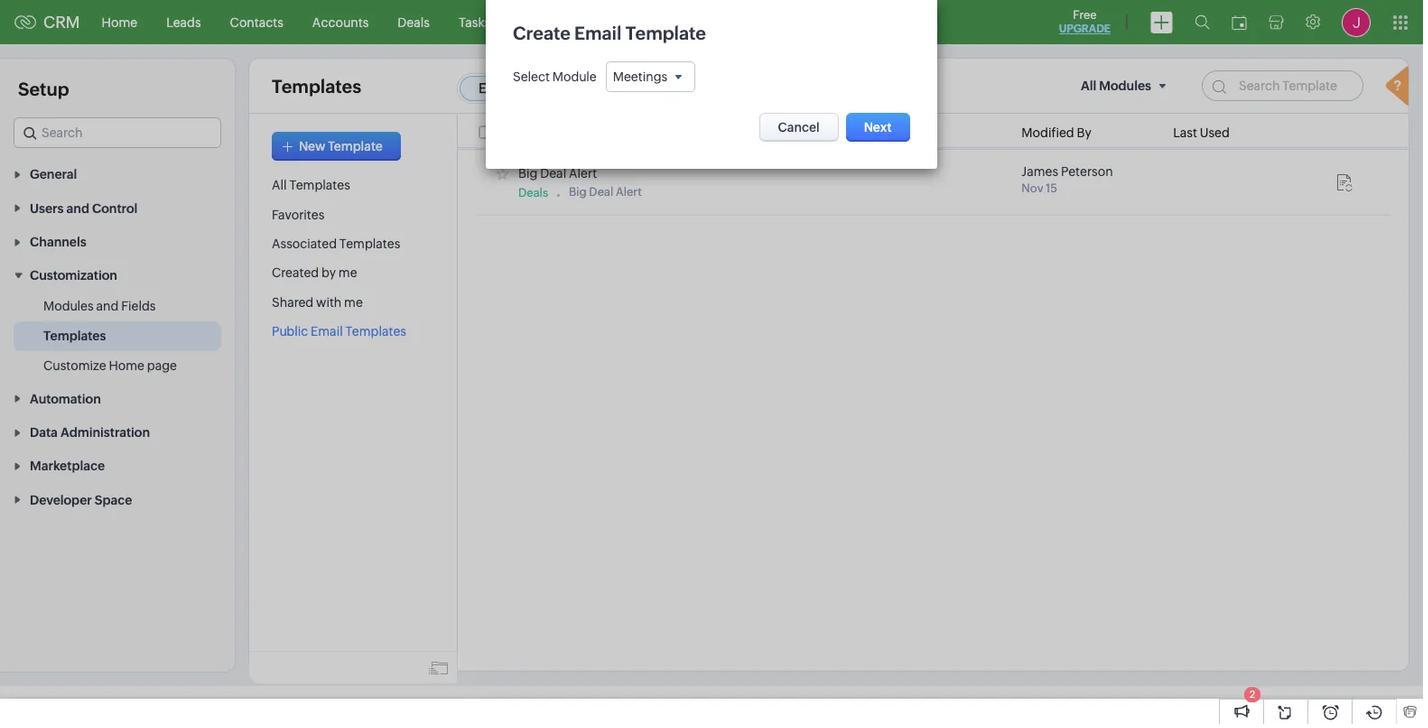 Task type: vqa. For each thing, say whether or not it's contained in the screenshot.
topmost CASE AND SOLUTION REPORTS
no



Task type: locate. For each thing, give the bounding box(es) containing it.
1 vertical spatial alert
[[616, 185, 642, 198]]

tasks
[[459, 15, 491, 29]]

shared with me link
[[272, 295, 363, 310]]

template for new template
[[328, 139, 383, 154]]

0 vertical spatial meetings
[[520, 15, 574, 29]]

0 vertical spatial big
[[518, 166, 538, 180]]

customization region
[[0, 292, 235, 382]]

new template button
[[272, 132, 401, 161]]

by
[[1077, 126, 1092, 140]]

1 horizontal spatial meetings
[[613, 70, 668, 84]]

1 vertical spatial home
[[109, 359, 145, 373]]

all
[[272, 178, 287, 193]]

0 vertical spatial me
[[339, 266, 357, 280]]

home right crm
[[102, 15, 137, 29]]

by
[[322, 266, 336, 280]]

upgrade
[[1059, 23, 1111, 35]]

deals left tasks
[[398, 15, 430, 29]]

select
[[513, 70, 550, 84]]

meetings inside field
[[613, 70, 668, 84]]

public email templates
[[272, 324, 406, 339]]

create email
[[513, 23, 622, 43]]

1 horizontal spatial alert
[[616, 185, 642, 198]]

me for shared with me
[[344, 295, 363, 310]]

deals down big deal alert "link"
[[518, 186, 548, 199]]

0 horizontal spatial deal
[[540, 166, 566, 180]]

email down tasks
[[479, 80, 513, 96]]

reports
[[661, 15, 707, 29]]

meetings down create email template
[[613, 70, 668, 84]]

calls link
[[589, 0, 646, 44]]

created by me link
[[272, 266, 357, 280]]

0 vertical spatial home
[[102, 15, 137, 29]]

tasks link
[[444, 0, 505, 44]]

1 horizontal spatial email
[[479, 80, 513, 96]]

me right by
[[339, 266, 357, 280]]

create email template
[[513, 23, 706, 43]]

big deal alert
[[518, 166, 597, 180], [569, 185, 642, 198]]

meetings link
[[505, 0, 589, 44]]

template
[[626, 23, 706, 43], [328, 139, 383, 154]]

favorites
[[272, 207, 325, 222]]

1 vertical spatial big
[[569, 185, 587, 198]]

0 vertical spatial template
[[626, 23, 706, 43]]

0 vertical spatial email
[[479, 80, 513, 96]]

customization button
[[0, 258, 235, 292]]

0 horizontal spatial meetings
[[520, 15, 574, 29]]

1 vertical spatial meetings
[[613, 70, 668, 84]]

1 horizontal spatial deals
[[518, 186, 548, 199]]

calls
[[603, 15, 632, 29]]

home
[[102, 15, 137, 29], [109, 359, 145, 373]]

template right new
[[328, 139, 383, 154]]

home inside customization region
[[109, 359, 145, 373]]

new
[[299, 139, 326, 154]]

accounts
[[312, 15, 369, 29]]

0 horizontal spatial big
[[518, 166, 538, 180]]

meetings up select module
[[520, 15, 574, 29]]

templates up customize
[[43, 329, 106, 344]]

deals
[[398, 15, 430, 29], [518, 186, 548, 199]]

1 vertical spatial big deal alert
[[569, 185, 642, 198]]

0 horizontal spatial deals
[[398, 15, 430, 29]]

template up meetings field
[[626, 23, 706, 43]]

email
[[479, 80, 513, 96], [311, 324, 343, 339]]

crm link
[[14, 13, 80, 32]]

0 horizontal spatial template
[[328, 139, 383, 154]]

None button
[[760, 113, 839, 142], [847, 113, 910, 142], [760, 113, 839, 142], [847, 113, 910, 142]]

Search Template text field
[[1202, 70, 1364, 101]]

1 vertical spatial deal
[[589, 185, 614, 198]]

templates link
[[43, 327, 106, 345]]

deal
[[540, 166, 566, 180], [589, 185, 614, 198]]

modules and fields link
[[43, 298, 156, 316]]

alert
[[569, 166, 597, 180], [616, 185, 642, 198]]

15
[[1046, 182, 1058, 195]]

1 horizontal spatial template
[[626, 23, 706, 43]]

customize
[[43, 359, 106, 373]]

1 horizontal spatial deal
[[589, 185, 614, 198]]

reports link
[[646, 0, 721, 44]]

big
[[518, 166, 538, 180], [569, 185, 587, 198]]

email down with
[[311, 324, 343, 339]]

email link
[[460, 76, 532, 101]]

me right with
[[344, 295, 363, 310]]

0 vertical spatial deal
[[540, 166, 566, 180]]

page
[[147, 359, 177, 373]]

0 horizontal spatial email
[[311, 324, 343, 339]]

1 vertical spatial deals
[[518, 186, 548, 199]]

template inside button
[[328, 139, 383, 154]]

0 horizontal spatial alert
[[569, 166, 597, 180]]

accounts link
[[298, 0, 383, 44]]

shared
[[272, 295, 314, 310]]

1 horizontal spatial big
[[569, 185, 587, 198]]

1 vertical spatial me
[[344, 295, 363, 310]]

templates inside customization region
[[43, 329, 106, 344]]

home left page
[[109, 359, 145, 373]]

me
[[339, 266, 357, 280], [344, 295, 363, 310]]

shared with me
[[272, 295, 363, 310]]

0 vertical spatial deals
[[398, 15, 430, 29]]

deals inside deals link
[[398, 15, 430, 29]]

templates up created by me link
[[339, 237, 400, 251]]

with
[[316, 295, 342, 310]]

james peterson link
[[1022, 165, 1113, 179]]

leads
[[166, 15, 201, 29]]

meetings for meetings field
[[613, 70, 668, 84]]

modified by
[[1022, 126, 1092, 140]]

customize home page
[[43, 359, 177, 373]]

1 vertical spatial template
[[328, 139, 383, 154]]

templates
[[272, 75, 361, 96], [289, 178, 350, 193], [339, 237, 400, 251], [345, 324, 406, 339], [43, 329, 106, 344]]

all templates link
[[272, 178, 350, 193]]

meetings
[[520, 15, 574, 29], [613, 70, 668, 84]]

module
[[553, 70, 597, 84]]

leads link
[[152, 0, 216, 44]]



Task type: describe. For each thing, give the bounding box(es) containing it.
created by me
[[272, 266, 357, 280]]

modules
[[43, 299, 94, 314]]

last used
[[1173, 126, 1230, 140]]

0 vertical spatial alert
[[569, 166, 597, 180]]

nov
[[1022, 182, 1044, 195]]

favorites link
[[272, 207, 325, 222]]

select module
[[513, 70, 597, 84]]

free
[[1073, 8, 1097, 22]]

meetings for meetings link
[[520, 15, 574, 29]]

public email templates link
[[272, 324, 406, 339]]

peterson
[[1061, 165, 1113, 179]]

public
[[272, 324, 308, 339]]

all templates
[[272, 178, 350, 193]]

last
[[1173, 126, 1198, 140]]

modified
[[1022, 126, 1075, 140]]

used
[[1200, 126, 1230, 140]]

template for create email template
[[626, 23, 706, 43]]

0 vertical spatial big deal alert
[[518, 166, 597, 180]]

james peterson nov 15
[[1022, 165, 1113, 195]]

fields
[[121, 299, 156, 314]]

james
[[1022, 165, 1059, 179]]

created
[[272, 266, 319, 280]]

Meetings field
[[606, 61, 696, 92]]

free upgrade
[[1059, 8, 1111, 35]]

customization
[[30, 269, 117, 283]]

templates up new
[[272, 75, 361, 96]]

1 vertical spatial email
[[311, 324, 343, 339]]

me for created by me
[[339, 266, 357, 280]]

big deal alert link
[[518, 166, 597, 180]]

customize home page link
[[43, 357, 177, 375]]

associated templates
[[272, 237, 400, 251]]

and
[[96, 299, 119, 314]]

home link
[[87, 0, 152, 44]]

templates up favorites link
[[289, 178, 350, 193]]

profile element
[[1331, 0, 1382, 44]]

setup
[[18, 79, 69, 99]]

2
[[1250, 689, 1256, 700]]

deals link
[[383, 0, 444, 44]]

contacts
[[230, 15, 283, 29]]

new template
[[299, 139, 383, 154]]

contacts link
[[216, 0, 298, 44]]

profile image
[[1342, 8, 1371, 37]]

associated templates link
[[272, 237, 400, 251]]

templates down shared with me
[[345, 324, 406, 339]]

modules and fields
[[43, 299, 156, 314]]

crm
[[43, 13, 80, 32]]

associated
[[272, 237, 337, 251]]



